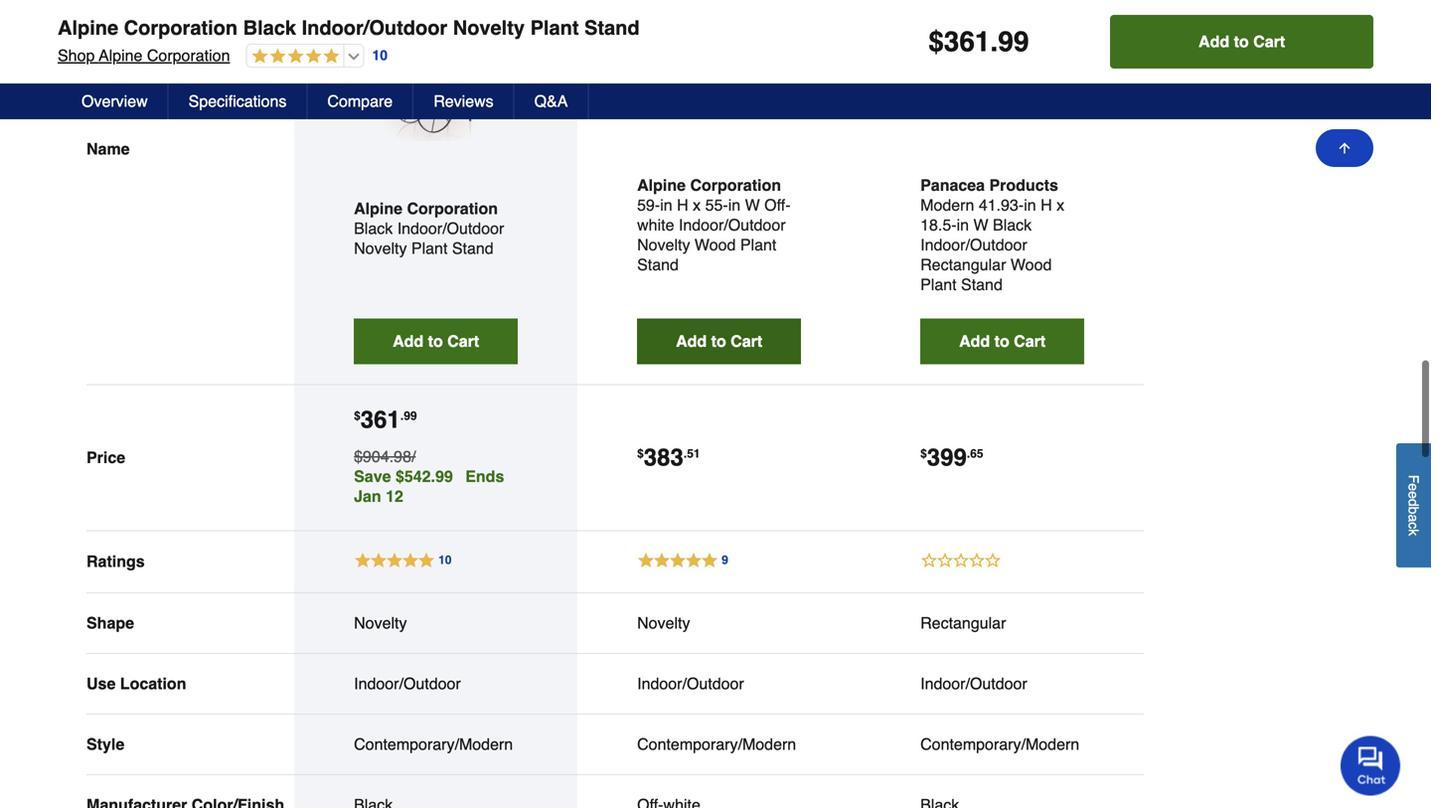 Task type: describe. For each thing, give the bounding box(es) containing it.
399
[[927, 444, 967, 471]]

stand inside alpine corporation 59-in h x 55-in w off- white indoor/outdoor novelty wood plant stand
[[637, 255, 679, 274]]

modern
[[921, 196, 975, 214]]

12
[[386, 487, 404, 505]]

rectangular inside panacea products modern 41.93-in h x 18.5-in w black indoor/outdoor rectangular wood plant stand
[[921, 255, 1007, 274]]

indoor/outdoor inside panacea products modern 41.93-in h x 18.5-in w black indoor/outdoor rectangular wood plant stand
[[921, 236, 1028, 254]]

1 e from the top
[[1406, 483, 1422, 491]]

ratings
[[86, 552, 145, 571]]

65
[[971, 447, 984, 461]]

2 cell from the left
[[637, 795, 801, 808]]

$904.98
[[354, 447, 412, 466]]

in down products
[[1024, 196, 1037, 214]]

save $542.99
[[354, 467, 453, 486]]

1 novelty cell from the left
[[354, 613, 518, 633]]

0 vertical spatial 361
[[944, 26, 991, 58]]

a
[[1406, 514, 1422, 522]]

ends
[[466, 467, 504, 486]]

2 e from the top
[[1406, 491, 1422, 499]]

alpine corporation black indoor/outdoor novelty plant stand image
[[354, 0, 518, 141]]

b
[[1406, 507, 1422, 514]]

w inside panacea products modern 41.93-in h x 18.5-in w black indoor/outdoor rectangular wood plant stand
[[974, 216, 989, 234]]

$ inside $ 383 . 51
[[637, 447, 644, 461]]

q&a button
[[515, 84, 589, 119]]

overview button
[[62, 84, 169, 119]]

products
[[990, 176, 1059, 194]]

f e e d b a c k
[[1406, 475, 1422, 536]]

0 vertical spatial alpine corporation black indoor/outdoor novelty plant stand
[[58, 16, 640, 39]]

reviews
[[434, 92, 494, 110]]

1 vertical spatial alpine corporation black indoor/outdoor novelty plant stand
[[354, 199, 504, 257]]

use
[[86, 674, 116, 693]]

contemporary/modern for first contemporary/modern cell from left
[[354, 735, 513, 754]]

2 indoor/outdoor cell from the left
[[637, 674, 801, 694]]

q&a
[[535, 92, 568, 110]]

$ inside $ 399 . 65
[[921, 447, 927, 461]]

/
[[412, 447, 416, 466]]

shop alpine corporation
[[58, 46, 230, 65]]

name
[[86, 140, 130, 158]]

1 indoor/outdoor cell from the left
[[354, 674, 518, 694]]

style
[[86, 735, 125, 754]]

x inside panacea products modern 41.93-in h x 18.5-in w black indoor/outdoor rectangular wood plant stand
[[1057, 196, 1065, 214]]

novelty inside alpine corporation black indoor/outdoor novelty plant stand
[[354, 239, 407, 257]]

h inside panacea products modern 41.93-in h x 18.5-in w black indoor/outdoor rectangular wood plant stand
[[1041, 196, 1052, 214]]

18.5-
[[921, 216, 957, 234]]

compare
[[327, 92, 393, 110]]

alpine corporation 59-in h x 55-in w off- white indoor/outdoor novelty wood plant stand
[[637, 176, 791, 274]]

3 cell from the left
[[921, 795, 1085, 808]]

compare button
[[308, 84, 414, 119]]

51
[[687, 447, 700, 461]]

indoor/outdoor inside alpine corporation 59-in h x 55-in w off- white indoor/outdoor novelty wood plant stand
[[679, 216, 786, 234]]

in down the modern
[[957, 216, 969, 234]]

3 contemporary/modern cell from the left
[[921, 735, 1085, 755]]

reviews button
[[414, 84, 515, 119]]

. inside $ 399 . 65
[[967, 447, 971, 461]]

1 horizontal spatial black
[[354, 219, 393, 238]]



Task type: vqa. For each thing, say whether or not it's contained in the screenshot.
the rightmost the System
no



Task type: locate. For each thing, give the bounding box(es) containing it.
41.93-
[[979, 196, 1024, 214]]

55-
[[705, 196, 728, 214]]

add
[[1199, 32, 1230, 51], [393, 332, 424, 350], [676, 332, 707, 350], [959, 332, 990, 350]]

0 vertical spatial w
[[745, 196, 760, 214]]

add to cart button
[[1111, 15, 1374, 69], [354, 319, 518, 364], [637, 319, 801, 364], [921, 319, 1085, 364]]

shop
[[58, 46, 95, 65]]

black
[[243, 16, 296, 39], [993, 216, 1032, 234], [354, 219, 393, 238]]

1 contemporary/modern from the left
[[354, 735, 513, 754]]

0 horizontal spatial 361
[[361, 406, 401, 433]]

$
[[929, 26, 944, 58], [354, 409, 361, 423], [637, 447, 644, 461], [921, 447, 927, 461]]

1 horizontal spatial w
[[974, 216, 989, 234]]

e up d
[[1406, 483, 1422, 491]]

1 contemporary/modern cell from the left
[[354, 735, 518, 755]]

c
[[1406, 522, 1422, 529]]

h inside alpine corporation 59-in h x 55-in w off- white indoor/outdoor novelty wood plant stand
[[677, 196, 689, 214]]

rectangular
[[921, 255, 1007, 274], [921, 614, 1007, 632]]

0 horizontal spatial cell
[[354, 795, 518, 808]]

wood inside alpine corporation 59-in h x 55-in w off- white indoor/outdoor novelty wood plant stand
[[695, 236, 736, 254]]

1 x from the left
[[693, 196, 701, 214]]

contemporary/modern for second contemporary/modern cell from left
[[637, 735, 797, 754]]

99
[[998, 26, 1029, 58], [404, 409, 417, 423]]

0 horizontal spatial h
[[677, 196, 689, 214]]

jan
[[354, 487, 381, 505]]

1 horizontal spatial contemporary/modern
[[637, 735, 797, 754]]

save
[[354, 467, 391, 486]]

$542.99
[[396, 467, 453, 486]]

2 horizontal spatial cell
[[921, 795, 1085, 808]]

stand inside panacea products modern 41.93-in h x 18.5-in w black indoor/outdoor rectangular wood plant stand
[[961, 275, 1003, 294]]

0 horizontal spatial contemporary/modern
[[354, 735, 513, 754]]

0 horizontal spatial $ 361 . 99
[[354, 406, 417, 433]]

d
[[1406, 499, 1422, 507]]

rectangular inside cell
[[921, 614, 1007, 632]]

stand
[[585, 16, 640, 39], [452, 239, 494, 257], [637, 255, 679, 274], [961, 275, 1003, 294]]

1 cell from the left
[[354, 795, 518, 808]]

black inside panacea products modern 41.93-in h x 18.5-in w black indoor/outdoor rectangular wood plant stand
[[993, 216, 1032, 234]]

price
[[86, 448, 125, 467]]

ends jan 12
[[354, 467, 504, 505]]

0 vertical spatial 99
[[998, 26, 1029, 58]]

$ 383 . 51
[[637, 444, 700, 471]]

1 horizontal spatial cell
[[637, 795, 801, 808]]

k
[[1406, 529, 1422, 536]]

0 horizontal spatial contemporary/modern cell
[[354, 735, 518, 755]]

w left off-
[[745, 196, 760, 214]]

use location
[[86, 674, 186, 693]]

0 horizontal spatial x
[[693, 196, 701, 214]]

cell
[[354, 795, 518, 808], [637, 795, 801, 808], [921, 795, 1085, 808]]

plant inside alpine corporation 59-in h x 55-in w off- white indoor/outdoor novelty wood plant stand
[[741, 236, 777, 254]]

1 horizontal spatial 99
[[998, 26, 1029, 58]]

2 horizontal spatial indoor/outdoor cell
[[921, 674, 1085, 694]]

in up white
[[660, 196, 673, 214]]

1 horizontal spatial wood
[[1011, 255, 1052, 274]]

novelty inside alpine corporation 59-in h x 55-in w off- white indoor/outdoor novelty wood plant stand
[[637, 236, 690, 254]]

cart
[[1254, 32, 1286, 51], [448, 332, 479, 350], [731, 332, 763, 350], [1014, 332, 1046, 350]]

panacea
[[921, 176, 985, 194]]

2 novelty cell from the left
[[637, 613, 801, 633]]

add to cart
[[1199, 32, 1286, 51], [393, 332, 479, 350], [676, 332, 763, 350], [959, 332, 1046, 350]]

contemporary/modern
[[354, 735, 513, 754], [637, 735, 797, 754], [921, 735, 1080, 754]]

1 vertical spatial 361
[[361, 406, 401, 433]]

0 horizontal spatial w
[[745, 196, 760, 214]]

in left off-
[[728, 196, 741, 214]]

1 horizontal spatial novelty cell
[[637, 613, 801, 633]]

h left '55-'
[[677, 196, 689, 214]]

2 rectangular from the top
[[921, 614, 1007, 632]]

1 vertical spatial 99
[[404, 409, 417, 423]]

1 vertical spatial rectangular
[[921, 614, 1007, 632]]

in
[[660, 196, 673, 214], [728, 196, 741, 214], [1024, 196, 1037, 214], [957, 216, 969, 234]]

1 horizontal spatial x
[[1057, 196, 1065, 214]]

specifications button
[[169, 84, 308, 119]]

0 horizontal spatial indoor/outdoor cell
[[354, 674, 518, 694]]

h down products
[[1041, 196, 1052, 214]]

shape
[[86, 614, 134, 632]]

alpine corporation black indoor/outdoor novelty plant stand
[[58, 16, 640, 39], [354, 199, 504, 257]]

3 indoor/outdoor cell from the left
[[921, 674, 1085, 694]]

383
[[644, 444, 684, 471]]

$ 361 . 99
[[929, 26, 1029, 58], [354, 406, 417, 433]]

indoor/outdoor
[[302, 16, 448, 39], [679, 216, 786, 234], [397, 219, 504, 238], [921, 236, 1028, 254], [354, 674, 461, 693], [637, 674, 744, 693], [921, 674, 1028, 693]]

4.8 stars image
[[247, 48, 339, 66]]

to
[[1234, 32, 1249, 51], [428, 332, 443, 350], [711, 332, 726, 350], [995, 332, 1010, 350]]

novelty
[[453, 16, 525, 39], [637, 236, 690, 254], [354, 239, 407, 257], [354, 614, 407, 632], [637, 614, 690, 632]]

0 horizontal spatial 99
[[404, 409, 417, 423]]

e up b
[[1406, 491, 1422, 499]]

.
[[991, 26, 998, 58], [401, 409, 404, 423], [684, 447, 687, 461], [967, 447, 971, 461]]

plant
[[530, 16, 579, 39], [741, 236, 777, 254], [412, 239, 448, 257], [921, 275, 957, 294]]

x down products
[[1057, 196, 1065, 214]]

1 rectangular from the top
[[921, 255, 1007, 274]]

1 horizontal spatial $ 361 . 99
[[929, 26, 1029, 58]]

2 contemporary/modern from the left
[[637, 735, 797, 754]]

. inside $ 383 . 51
[[684, 447, 687, 461]]

wood down 41.93- at the right of page
[[1011, 255, 1052, 274]]

1 horizontal spatial contemporary/modern cell
[[637, 735, 801, 755]]

10
[[372, 47, 388, 63]]

2 horizontal spatial contemporary/modern cell
[[921, 735, 1085, 755]]

specifications
[[189, 92, 287, 110]]

2 horizontal spatial contemporary/modern
[[921, 735, 1080, 754]]

$ 399 . 65
[[921, 444, 984, 471]]

1 horizontal spatial h
[[1041, 196, 1052, 214]]

wood inside panacea products modern 41.93-in h x 18.5-in w black indoor/outdoor rectangular wood plant stand
[[1011, 255, 1052, 274]]

2 contemporary/modern cell from the left
[[637, 735, 801, 755]]

contemporary/modern for 3rd contemporary/modern cell from the left
[[921, 735, 1080, 754]]

1 horizontal spatial 361
[[944, 26, 991, 58]]

f
[[1406, 475, 1422, 483]]

location
[[120, 674, 186, 693]]

white
[[637, 216, 675, 234]]

0 horizontal spatial black
[[243, 16, 296, 39]]

alpine
[[58, 16, 118, 39], [99, 46, 143, 65], [637, 176, 686, 194], [354, 199, 403, 218]]

1 h from the left
[[677, 196, 689, 214]]

rectangular cell
[[921, 613, 1085, 633]]

0 horizontal spatial wood
[[695, 236, 736, 254]]

wood for rectangular
[[1011, 255, 1052, 274]]

0 horizontal spatial novelty cell
[[354, 613, 518, 633]]

e
[[1406, 483, 1422, 491], [1406, 491, 1422, 499]]

w inside alpine corporation 59-in h x 55-in w off- white indoor/outdoor novelty wood plant stand
[[745, 196, 760, 214]]

1 vertical spatial $ 361 . 99
[[354, 406, 417, 433]]

59-
[[637, 196, 660, 214]]

overview
[[82, 92, 148, 110]]

h
[[677, 196, 689, 214], [1041, 196, 1052, 214]]

corporation inside alpine corporation 59-in h x 55-in w off- white indoor/outdoor novelty wood plant stand
[[690, 176, 781, 194]]

1 horizontal spatial indoor/outdoor cell
[[637, 674, 801, 694]]

wood
[[695, 236, 736, 254], [1011, 255, 1052, 274]]

indoor/outdoor cell
[[354, 674, 518, 694], [637, 674, 801, 694], [921, 674, 1085, 694]]

361
[[944, 26, 991, 58], [361, 406, 401, 433]]

alpine inside alpine corporation 59-in h x 55-in w off- white indoor/outdoor novelty wood plant stand
[[637, 176, 686, 194]]

w down 41.93- at the right of page
[[974, 216, 989, 234]]

1 vertical spatial wood
[[1011, 255, 1052, 274]]

arrow up image
[[1337, 140, 1353, 156]]

3 contemporary/modern from the left
[[921, 735, 1080, 754]]

w
[[745, 196, 760, 214], [974, 216, 989, 234]]

2 h from the left
[[1041, 196, 1052, 214]]

0 vertical spatial rectangular
[[921, 255, 1007, 274]]

1 vertical spatial w
[[974, 216, 989, 234]]

panacea products modern 41.93-in h x 18.5-in w black indoor/outdoor rectangular wood plant stand
[[921, 176, 1065, 294]]

0 vertical spatial $ 361 . 99
[[929, 26, 1029, 58]]

2 horizontal spatial black
[[993, 216, 1032, 234]]

0 vertical spatial wood
[[695, 236, 736, 254]]

f e e d b a c k button
[[1397, 443, 1432, 568]]

x inside alpine corporation 59-in h x 55-in w off- white indoor/outdoor novelty wood plant stand
[[693, 196, 701, 214]]

novelty cell
[[354, 613, 518, 633], [637, 613, 801, 633]]

$904.98 /
[[354, 447, 416, 466]]

wood down '55-'
[[695, 236, 736, 254]]

contemporary/modern cell
[[354, 735, 518, 755], [637, 735, 801, 755], [921, 735, 1085, 755]]

off-
[[765, 196, 791, 214]]

2 x from the left
[[1057, 196, 1065, 214]]

corporation
[[124, 16, 238, 39], [147, 46, 230, 65], [690, 176, 781, 194], [407, 199, 498, 218]]

chat invite button image
[[1341, 735, 1402, 796]]

plant inside panacea products modern 41.93-in h x 18.5-in w black indoor/outdoor rectangular wood plant stand
[[921, 275, 957, 294]]

x left '55-'
[[693, 196, 701, 214]]

x
[[693, 196, 701, 214], [1057, 196, 1065, 214]]

wood for novelty
[[695, 236, 736, 254]]



